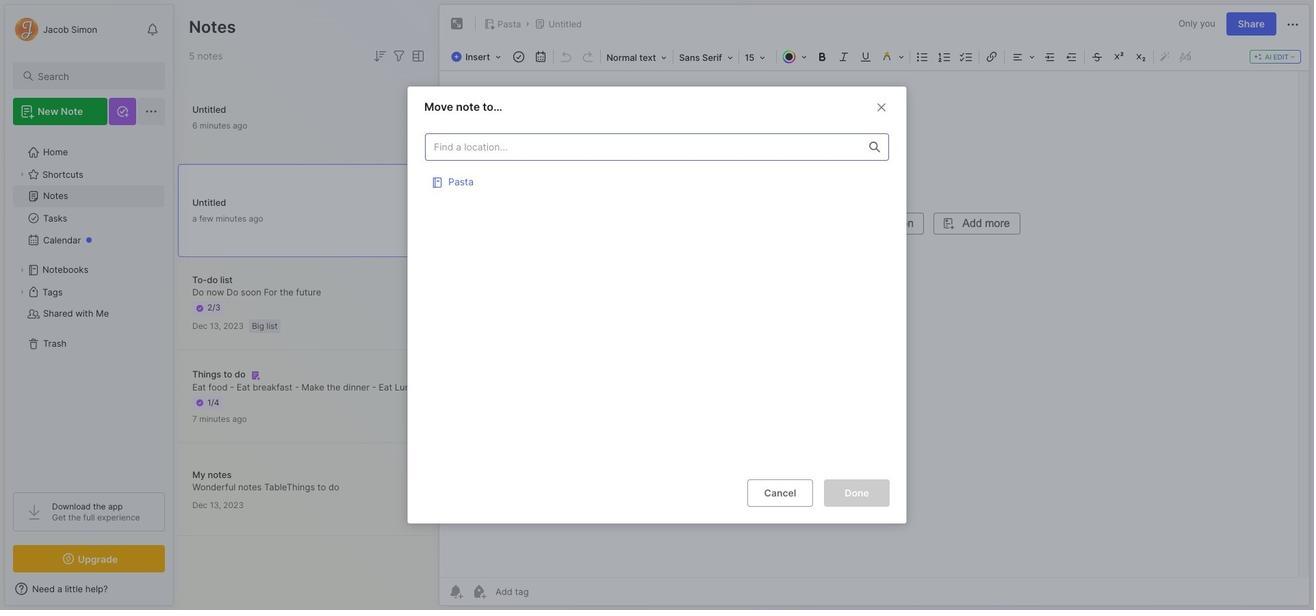 Task type: describe. For each thing, give the bounding box(es) containing it.
heading level image
[[602, 48, 672, 66]]

insert image
[[448, 48, 508, 66]]

indent image
[[1040, 47, 1060, 66]]

close image
[[873, 99, 890, 115]]

italic image
[[834, 47, 854, 66]]

bold image
[[813, 47, 832, 66]]

font family image
[[675, 48, 737, 66]]

font size image
[[741, 48, 775, 66]]

add a reminder image
[[448, 584, 464, 600]]

Find a location… text field
[[426, 136, 861, 158]]

bulleted list image
[[913, 47, 932, 66]]

cell inside find a location field
[[425, 167, 889, 195]]

note window element
[[439, 4, 1310, 606]]

expand notebooks image
[[18, 266, 26, 274]]

subscript image
[[1131, 47, 1151, 66]]

alignment image
[[1006, 47, 1039, 66]]



Task type: locate. For each thing, give the bounding box(es) containing it.
cell
[[425, 167, 889, 195]]

tree
[[5, 133, 173, 480]]

tree inside "main" 'element'
[[5, 133, 173, 480]]

highlight image
[[877, 47, 908, 66]]

main element
[[0, 0, 178, 611]]

checklist image
[[957, 47, 976, 66]]

Search text field
[[38, 70, 153, 83]]

strikethrough image
[[1088, 47, 1107, 66]]

calendar event image
[[531, 47, 550, 66]]

insert link image
[[982, 47, 1001, 66]]

add tag image
[[471, 584, 487, 600]]

expand note image
[[449, 16, 465, 32]]

numbered list image
[[935, 47, 954, 66]]

none search field inside "main" 'element'
[[38, 68, 153, 84]]

superscript image
[[1110, 47, 1129, 66]]

Find a location field
[[418, 126, 896, 469]]

Note Editor text field
[[439, 70, 1309, 578]]

expand tags image
[[18, 288, 26, 296]]

outdent image
[[1062, 47, 1081, 66]]

underline image
[[856, 47, 875, 66]]

font color image
[[778, 47, 811, 66]]

None search field
[[38, 68, 153, 84]]

task image
[[509, 47, 528, 66]]



Task type: vqa. For each thing, say whether or not it's contained in the screenshot.
Italic IMAGE
yes



